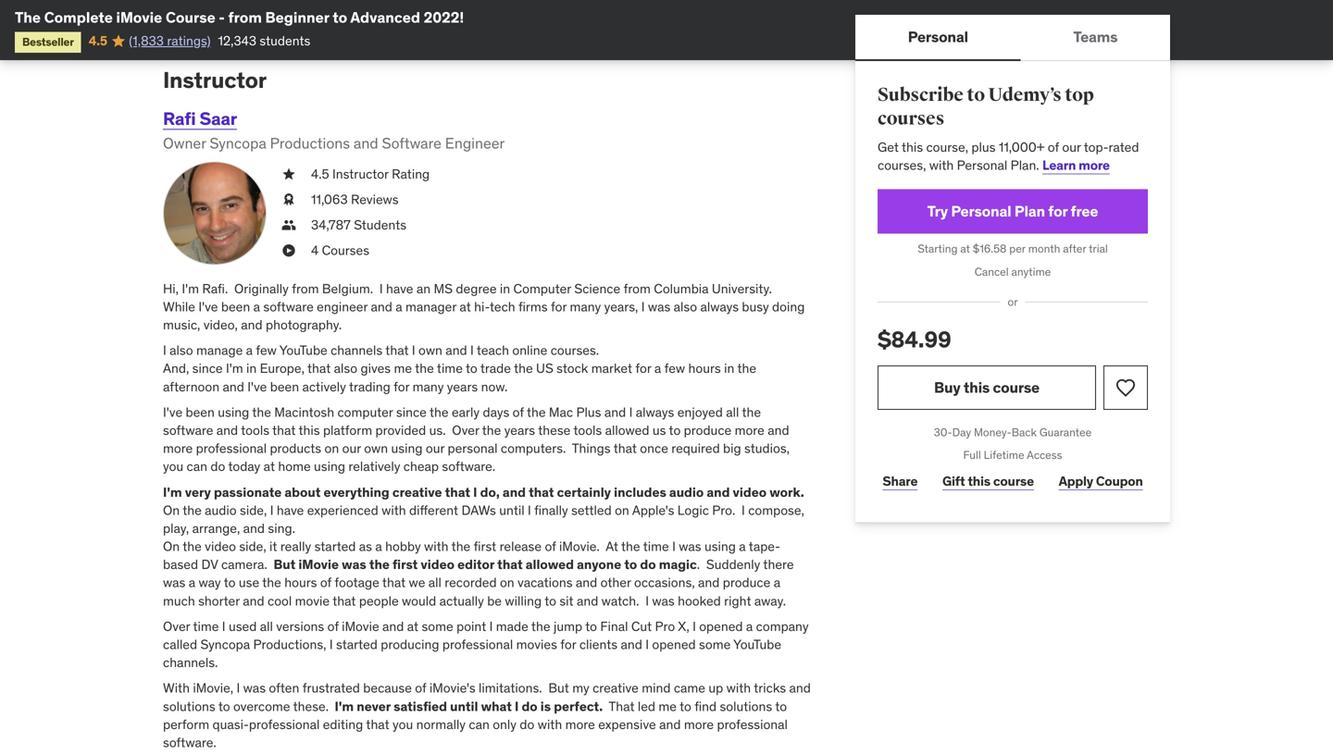 Task type: vqa. For each thing, say whether or not it's contained in the screenshot.
you to the bottom
yes



Task type: locate. For each thing, give the bounding box(es) containing it.
instructor up saar
[[163, 66, 267, 94]]

1 vertical spatial first
[[393, 557, 418, 573]]

used
[[229, 619, 257, 635]]

never
[[357, 699, 391, 715]]

years
[[447, 379, 478, 395], [504, 422, 535, 439]]

0 vertical spatial you
[[163, 459, 184, 475]]

teach
[[477, 342, 509, 359]]

share button
[[878, 463, 923, 501]]

software. down perform
[[163, 735, 216, 752]]

1 vertical spatial years
[[504, 422, 535, 439]]

editing that
[[323, 717, 390, 733]]

few up always enjoyed
[[665, 360, 685, 377]]

complete
[[44, 8, 113, 27]]

xsmall image
[[282, 165, 296, 183], [282, 216, 296, 234]]

and tools
[[216, 422, 270, 439]]

the down busy
[[738, 360, 757, 377]]

0 vertical spatial xsmall image
[[282, 165, 296, 183]]

as
[[359, 539, 372, 555]]

started down people
[[336, 637, 378, 653]]

0 vertical spatial on
[[163, 502, 180, 519]]

to inside with imovie, i was often frustrated because of imovie's limitations.  but my creative mind came up with tricks and solutions to overcome these.
[[218, 699, 230, 715]]

solutions inside with imovie, i was often frustrated because of imovie's limitations.  but my creative mind came up with tricks and solutions to overcome these.
[[163, 699, 216, 715]]

this right gift
[[968, 473, 991, 490]]

our up cheap
[[426, 440, 445, 457]]

i'm inside the i'm very passionate about everything creative that i do, and that certainly includes audio and video work. on the audio side, i have experienced with different daws until i finally settled on apple's logic pro.  i compose, play, arrange, and sing. on the video side, it really started as a hobby with the first release of imovie.  at the time i was using a tape- based dv camera.
[[163, 484, 182, 501]]

0 vertical spatial personal
[[908, 27, 969, 46]]

on inside the i'm very passionate about everything creative that i do, and that certainly includes audio and video work. on the audio side, i have experienced with different daws until i finally settled on apple's logic pro.  i compose, play, arrange, and sing. on the video side, it really started as a hobby with the first release of imovie.  at the time i was using a tape- based dv camera.
[[615, 502, 630, 519]]

1 vertical spatial on
[[615, 502, 630, 519]]

use
[[239, 575, 259, 592]]

started inside the over time i used all versions of imovie and at some point i made the jump to final cut pro x, i opened a company called syncopa productions, i started producing professional movies for clients and i opened some youtube channels.
[[336, 637, 378, 653]]

side, up camera.
[[239, 539, 266, 555]]

2 vertical spatial i've
[[163, 404, 183, 421]]

and up studios,
[[768, 422, 790, 439]]

personal up $16.58
[[951, 202, 1012, 221]]

allowed inside "hi, i'm rafi.  originally from belgium.  i have an ms degree in computer science from columbia university. while i've been a software engineer and a manager at hi-tech firms for many years, i was also always busy doing music, video, and photography. i also manage a few youtube channels that i own and i teach online courses. and, since i'm in europe, that also gives me the time to trade the us stock market for a few hours in the afternoon and i've been actively trading for many years now. i've been using the macintosh computer since the early days of the mac plus and i always enjoyed all the software and tools that this platform provided us.  over the years these tools allowed us to produce more and more professional products on our own using our personal computers.  things that once required big studios, you can do today at home using relatively cheap software."
[[605, 422, 650, 439]]

few
[[256, 342, 277, 359], [665, 360, 685, 377]]

0 horizontal spatial imovie
[[116, 8, 162, 27]]

1 vertical spatial on
[[163, 539, 180, 555]]

1 xsmall image from the top
[[282, 191, 296, 209]]

1 vertical spatial can
[[469, 717, 490, 733]]

1 vertical spatial software.
[[163, 735, 216, 752]]

personal computers.
[[448, 440, 566, 457]]

much
[[163, 593, 195, 610]]

tab list
[[856, 15, 1171, 61]]

until down the imovie's
[[450, 699, 478, 715]]

1 horizontal spatial first
[[474, 539, 497, 555]]

the complete imovie course - from beginner to advanced 2022!
[[15, 8, 464, 27]]

this down macintosh
[[299, 422, 320, 439]]

1 vertical spatial started
[[336, 637, 378, 653]]

on up the be in the bottom of the page
[[500, 575, 515, 592]]

2 xsmall image from the top
[[282, 242, 296, 260]]

1 horizontal spatial 4.5
[[311, 166, 329, 182]]

satisfied
[[394, 699, 447, 715]]

and up producing on the bottom of the page
[[382, 619, 404, 635]]

1 horizontal spatial from
[[292, 280, 319, 297]]

1 horizontal spatial also
[[334, 360, 358, 377]]

started inside the i'm very passionate about everything creative that i do, and that certainly includes audio and video work. on the audio side, i have experienced with different daws until i finally settled on apple's logic pro.  i compose, play, arrange, and sing. on the video side, it really started as a hobby with the first release of imovie.  at the time i was using a tape- based dv camera.
[[314, 539, 356, 555]]

certainly
[[557, 484, 611, 501]]

all right 'used'
[[260, 619, 273, 635]]

point
[[457, 619, 486, 635]]

logic
[[678, 502, 709, 519]]

1 vertical spatial personal
[[957, 157, 1008, 174]]

hours inside .  suddenly there was a way to use the hours of footage that we all recorded on vacations and other occasions, and produce a much shorter and cool movie that people would actually be willing to sit and watch.  i was hooked right away.
[[285, 575, 317, 592]]

now.
[[481, 379, 508, 395]]

0 horizontal spatial can
[[187, 459, 207, 475]]

produce up the right
[[723, 575, 771, 592]]

our down platform
[[342, 440, 361, 457]]

1 vertical spatial side,
[[239, 539, 266, 555]]

1 vertical spatial audio
[[205, 502, 237, 519]]

of up learn
[[1048, 139, 1059, 155]]

hours inside "hi, i'm rafi.  originally from belgium.  i have an ms degree in computer science from columbia university. while i've been a software engineer and a manager at hi-tech firms for many years, i was also always busy doing music, video, and photography. i also manage a few youtube channels that i own and i teach online courses. and, since i'm in europe, that also gives me the time to trade the us stock market for a few hours in the afternoon and i've been actively trading for many years now. i've been using the macintosh computer since the early days of the mac plus and i always enjoyed all the software and tools that this platform provided us.  over the years these tools allowed us to produce more and more professional products on our own using our personal computers.  things that once required big studios, you can do today at home using relatively cheap software."
[[689, 360, 721, 377]]

try
[[928, 202, 948, 221]]

1 horizontal spatial time
[[437, 360, 463, 377]]

4.5
[[89, 32, 107, 49], [311, 166, 329, 182]]

subscribe to udemy's top courses
[[878, 84, 1094, 130]]

to right beginner
[[333, 8, 347, 27]]

0 horizontal spatial in
[[246, 360, 257, 377]]

gift this course link
[[938, 463, 1039, 501]]

instructor up 11,063 reviews
[[332, 166, 389, 182]]

time left trade
[[437, 360, 463, 377]]

software down afternoon
[[163, 422, 213, 439]]

0 horizontal spatial until
[[450, 699, 478, 715]]

teams
[[1074, 27, 1118, 46]]

2 horizontal spatial been
[[270, 379, 299, 395]]

personal inside button
[[908, 27, 969, 46]]

me inside that led me to find solutions to perform quasi-professional editing that you normally can only do with more expensive and more professional software.
[[659, 699, 677, 715]]

full
[[964, 448, 981, 463]]

course for buy this course
[[993, 378, 1040, 397]]

saar
[[200, 108, 237, 130]]

on
[[325, 440, 339, 457], [615, 502, 630, 519], [500, 575, 515, 592]]

to up clients
[[586, 619, 597, 635]]

at up producing on the bottom of the page
[[407, 619, 419, 635]]

to inside the over time i used all versions of imovie and at some point i made the jump to final cut pro x, i opened a company called syncopa productions, i started producing professional movies for clients and i opened some youtube channels.
[[586, 619, 597, 635]]

do inside that led me to find solutions to perform quasi-professional editing that you normally can only do with more expensive and more professional software.
[[520, 717, 535, 733]]

all inside .  suddenly there was a way to use the hours of footage that we all recorded on vacations and other occasions, and produce a much shorter and cool movie that people would actually be willing to sit and watch.  i was hooked right away.
[[429, 575, 442, 592]]

plus
[[972, 139, 996, 155]]

that up actively
[[307, 360, 331, 377]]

me right gives
[[394, 360, 412, 377]]

0 vertical spatial first
[[474, 539, 497, 555]]

and watch.
[[577, 593, 639, 610]]

subscribe
[[878, 84, 964, 106]]

i'm right hi,
[[182, 280, 199, 297]]

0 horizontal spatial me
[[394, 360, 412, 377]]

0 horizontal spatial our
[[342, 440, 361, 457]]

this for get
[[902, 139, 923, 155]]

side, down passionate
[[240, 502, 267, 519]]

tech
[[490, 299, 515, 315]]

software. up 'do,'
[[442, 459, 496, 475]]

2 xsmall image from the top
[[282, 216, 296, 234]]

time
[[437, 360, 463, 377], [643, 539, 669, 555], [193, 619, 219, 635]]

with down is
[[538, 717, 562, 733]]

0 horizontal spatial video
[[205, 539, 236, 555]]

tab list containing personal
[[856, 15, 1171, 61]]

0 vertical spatial course
[[993, 378, 1040, 397]]

0 vertical spatial all
[[726, 404, 739, 421]]

1 vertical spatial you
[[393, 717, 413, 733]]

over time i used all versions of imovie and at some point i made the jump to final cut pro x, i opened a company called syncopa productions, i started producing professional movies for clients and i opened some youtube channels.
[[163, 619, 809, 672]]

0 horizontal spatial on
[[325, 440, 339, 457]]

2 horizontal spatial video
[[733, 484, 767, 501]]

1 vertical spatial time
[[643, 539, 669, 555]]

software. inside that led me to find solutions to perform quasi-professional editing that you normally can only do with more expensive and more professional software.
[[163, 735, 216, 752]]

these.
[[293, 699, 329, 715]]

produce inside .  suddenly there was a way to use the hours of footage that we all recorded on vacations and other occasions, and produce a much shorter and cool movie that people would actually be willing to sit and watch.  i was hooked right away.
[[723, 575, 771, 592]]

all inside "hi, i'm rafi.  originally from belgium.  i have an ms degree in computer science from columbia university. while i've been a software engineer and a manager at hi-tech firms for many years, i was also always busy doing music, video, and photography. i also manage a few youtube channels that i own and i teach online courses. and, since i'm in europe, that also gives me the time to trade the us stock market for a few hours in the afternoon and i've been actively trading for many years now. i've been using the macintosh computer since the early days of the mac plus and i always enjoyed all the software and tools that this platform provided us.  over the years these tools allowed us to produce more and more professional products on our own using our personal computers.  things that once required big studios, you can do today at home using relatively cheap software."
[[726, 404, 739, 421]]

of
[[1048, 139, 1059, 155], [513, 404, 524, 421], [545, 539, 556, 555], [320, 575, 332, 592], [327, 619, 339, 635], [415, 680, 426, 697]]

this up courses,
[[902, 139, 923, 155]]

on down platform
[[325, 440, 339, 457]]

for inside 'link'
[[1049, 202, 1068, 221]]

you inside that led me to find solutions to perform quasi-professional editing that you normally can only do with more expensive and more professional software.
[[393, 717, 413, 733]]

until inside the i'm very passionate about everything creative that i do, and that certainly includes audio and video work. on the audio side, i have experienced with different daws until i finally settled on apple's logic pro.  i compose, play, arrange, and sing. on the video side, it really started as a hobby with the first release of imovie.  at the time i was using a tape- based dv camera.
[[499, 502, 525, 519]]

of inside with imovie, i was often frustrated because of imovie's limitations.  but my creative mind came up with tricks and solutions to overcome these.
[[415, 680, 426, 697]]

since up provided us.
[[396, 404, 427, 421]]

daws
[[462, 502, 496, 519]]

we
[[409, 575, 425, 592]]

0 vertical spatial time
[[437, 360, 463, 377]]

and left teach
[[446, 342, 467, 359]]

for down the jump
[[561, 637, 576, 653]]

allowed left us
[[605, 422, 650, 439]]

.
[[697, 557, 700, 573]]

with inside get this course, plus 11,000+ of our top-rated courses, with personal plan.
[[930, 157, 954, 174]]

12,343 students
[[218, 32, 311, 49]]

europe,
[[260, 360, 305, 377]]

imovie inside the over time i used all versions of imovie and at some point i made the jump to final cut pro x, i opened a company called syncopa productions, i started producing professional movies for clients and i opened some youtube channels.
[[342, 619, 379, 635]]

plan.
[[1011, 157, 1040, 174]]

since up afternoon
[[192, 360, 223, 377]]

market
[[592, 360, 633, 377]]

i left 'do,'
[[473, 484, 477, 501]]

1 horizontal spatial allowed
[[605, 422, 650, 439]]

creative up that
[[593, 680, 639, 697]]

all
[[726, 404, 739, 421], [429, 575, 442, 592], [260, 619, 273, 635]]

led
[[638, 699, 656, 715]]

1 horizontal spatial imovie
[[299, 557, 339, 573]]

always
[[701, 299, 739, 315]]

of inside the over time i used all versions of imovie and at some point i made the jump to final cut pro x, i opened a company called syncopa productions, i started producing professional movies for clients and i opened some youtube channels.
[[327, 619, 339, 635]]

1 course from the top
[[993, 378, 1040, 397]]

course
[[993, 378, 1040, 397], [994, 473, 1034, 490]]

also up and,
[[170, 342, 193, 359]]

1 horizontal spatial own
[[419, 342, 443, 359]]

at inside starting at $16.58 per month after trial cancel anytime
[[961, 242, 970, 256]]

university.
[[712, 280, 772, 297]]

time inside "hi, i'm rafi.  originally from belgium.  i have an ms degree in computer science from columbia university. while i've been a software engineer and a manager at hi-tech firms for many years, i was also always busy doing music, video, and photography. i also manage a few youtube channels that i own and i teach online courses. and, since i'm in europe, that also gives me the time to trade the us stock market for a few hours in the afternoon and i've been actively trading for many years now. i've been using the macintosh computer since the early days of the mac plus and i always enjoyed all the software and tools that this platform provided us.  over the years these tools allowed us to produce more and more professional products on our own using our personal computers.  things that once required big studios, you can do today at home using relatively cheap software."
[[437, 360, 463, 377]]

1 horizontal spatial do
[[520, 717, 535, 733]]

with right hobby
[[424, 539, 449, 555]]

that led me to find solutions to perform quasi-professional editing that you normally can only do with more expensive and more professional software.
[[163, 699, 788, 752]]

you inside "hi, i'm rafi.  originally from belgium.  i have an ms degree in computer science from columbia university. while i've been a software engineer and a manager at hi-tech firms for many years, i was also always busy doing music, video, and photography. i also manage a few youtube channels that i own and i teach online courses. and, since i'm in europe, that also gives me the time to trade the us stock market for a few hours in the afternoon and i've been actively trading for many years now. i've been using the macintosh computer since the early days of the mac plus and i always enjoyed all the software and tools that this platform provided us.  over the years these tools allowed us to produce more and more professional products on our own using our personal computers.  things that once required big studios, you can do today at home using relatively cheap software."
[[163, 459, 184, 475]]

2 horizontal spatial i've
[[247, 379, 267, 395]]

0 vertical spatial software.
[[442, 459, 496, 475]]

2 vertical spatial time
[[193, 619, 219, 635]]

software. inside "hi, i'm rafi.  originally from belgium.  i have an ms degree in computer science from columbia university. while i've been a software engineer and a manager at hi-tech firms for many years, i was also always busy doing music, video, and photography. i also manage a few youtube channels that i own and i teach online courses. and, since i'm in europe, that also gives me the time to trade the us stock market for a few hours in the afternoon and i've been actively trading for many years now. i've been using the macintosh computer since the early days of the mac plus and i always enjoyed all the software and tools that this platform provided us.  over the years these tools allowed us to produce more and more professional products on our own using our personal computers.  things that once required big studios, you can do today at home using relatively cheap software."
[[442, 459, 496, 475]]

with right up on the bottom right of page
[[727, 680, 751, 697]]

2 vertical spatial on
[[500, 575, 515, 592]]

syncopa
[[210, 134, 267, 153], [200, 637, 250, 653]]

1 horizontal spatial since
[[396, 404, 427, 421]]

would
[[402, 593, 436, 610]]

2 solutions from the left
[[720, 699, 773, 715]]

from right - on the top left of the page
[[228, 8, 262, 27]]

do up the occasions,
[[640, 557, 656, 573]]

2 vertical spatial personal
[[951, 202, 1012, 221]]

2 course from the top
[[994, 473, 1034, 490]]

2 horizontal spatial do
[[640, 557, 656, 573]]

0 horizontal spatial from
[[228, 8, 262, 27]]

0 vertical spatial years
[[447, 379, 478, 395]]

imovie down people
[[342, 619, 379, 635]]

2 vertical spatial also
[[334, 360, 358, 377]]

2 horizontal spatial our
[[1063, 139, 1081, 155]]

can up very
[[187, 459, 207, 475]]

first down hobby
[[393, 557, 418, 573]]

settled
[[571, 502, 612, 519]]

this inside button
[[964, 378, 990, 397]]

time inside the over time i used all versions of imovie and at some point i made the jump to final cut pro x, i opened a company called syncopa productions, i started producing professional movies for clients and i opened some youtube channels.
[[193, 619, 219, 635]]

belgium.
[[322, 280, 373, 297]]

ms
[[434, 280, 453, 297]]

personal inside 'link'
[[951, 202, 1012, 221]]

0 vertical spatial since
[[192, 360, 223, 377]]

stock
[[557, 360, 588, 377]]

degree
[[456, 280, 497, 297]]

4.5 for 4.5
[[89, 32, 107, 49]]

1 vertical spatial xsmall image
[[282, 242, 296, 260]]

at left $16.58
[[961, 242, 970, 256]]

xsmall image for 11,063 reviews
[[282, 191, 296, 209]]

1 horizontal spatial been
[[221, 299, 250, 315]]

creative inside the i'm very passionate about everything creative that i do, and that certainly includes audio and video work. on the audio side, i have experienced with different daws until i finally settled on apple's logic pro.  i compose, play, arrange, and sing. on the video side, it really started as a hobby with the first release of imovie.  at the time i was using a tape- based dv camera.
[[393, 484, 442, 501]]

the left early
[[430, 404, 449, 421]]

was for do
[[342, 557, 366, 573]]

0 vertical spatial creative
[[393, 484, 442, 501]]

2022!
[[424, 8, 464, 27]]

2 horizontal spatial time
[[643, 539, 669, 555]]

access
[[1027, 448, 1063, 463]]

the up based
[[183, 539, 202, 555]]

software up "photography."
[[263, 299, 314, 315]]

4.5 up 11,063
[[311, 166, 329, 182]]

0 vertical spatial on
[[325, 440, 339, 457]]

for right market
[[636, 360, 651, 377]]

started
[[314, 539, 356, 555], [336, 637, 378, 653]]

company
[[756, 619, 809, 635]]

play,
[[163, 520, 189, 537]]

1 vertical spatial me
[[659, 699, 677, 715]]

personal up subscribe
[[908, 27, 969, 46]]

i've
[[199, 299, 218, 315], [247, 379, 267, 395], [163, 404, 183, 421]]

produce inside "hi, i'm rafi.  originally from belgium.  i have an ms degree in computer science from columbia university. while i've been a software engineer and a manager at hi-tech firms for many years, i was also always busy doing music, video, and photography. i also manage a few youtube channels that i own and i teach online courses. and, since i'm in europe, that also gives me the time to trade the us stock market for a few hours in the afternoon and i've been actively trading for many years now. i've been using the macintosh computer since the early days of the mac plus and i always enjoyed all the software and tools that this platform provided us.  over the years these tools allowed us to produce more and more professional products on our own using our personal computers.  things that once required big studios, you can do today at home using relatively cheap software."
[[684, 422, 732, 439]]

students
[[260, 32, 311, 49]]

0 vertical spatial started
[[314, 539, 356, 555]]

0 horizontal spatial 4.5
[[89, 32, 107, 49]]

1 xsmall image from the top
[[282, 165, 296, 183]]

2 horizontal spatial imovie
[[342, 619, 379, 635]]

on inside "hi, i'm rafi.  originally from belgium.  i have an ms degree in computer science from columbia university. while i've been a software engineer and a manager at hi-tech firms for many years, i was also always busy doing music, video, and photography. i also manage a few youtube channels that i own and i teach online courses. and, since i'm in europe, that also gives me the time to trade the us stock market for a few hours in the afternoon and i've been actively trading for many years now. i've been using the macintosh computer since the early days of the mac plus and i always enjoyed all the software and tools that this platform provided us.  over the years these tools allowed us to produce more and more professional products on our own using our personal computers.  things that once required big studios, you can do today at home using relatively cheap software."
[[325, 440, 339, 457]]

2 vertical spatial all
[[260, 619, 273, 635]]

all inside the over time i used all versions of imovie and at some point i made the jump to final cut pro x, i opened a company called syncopa productions, i started producing professional movies for clients and i opened some youtube channels.
[[260, 619, 273, 635]]

course up back
[[993, 378, 1040, 397]]

pro.
[[712, 502, 736, 519]]

1 horizontal spatial solutions
[[720, 699, 773, 715]]

1 horizontal spatial many
[[570, 299, 601, 315]]

0 horizontal spatial creative
[[393, 484, 442, 501]]

you up play,
[[163, 459, 184, 475]]

perfect.
[[554, 699, 603, 715]]

0 vertical spatial produce
[[684, 422, 732, 439]]

coupon
[[1096, 473, 1143, 490]]

to right us
[[669, 422, 681, 439]]

0 horizontal spatial hours
[[285, 575, 317, 592]]

1 vertical spatial many
[[413, 379, 444, 395]]

time up magic
[[643, 539, 669, 555]]

i was up magic
[[672, 539, 702, 555]]

and down anyone
[[576, 575, 598, 592]]

1 horizontal spatial i was
[[672, 539, 702, 555]]

0 vertical spatial side,
[[240, 502, 267, 519]]

and right tricks
[[789, 680, 811, 697]]

free
[[1071, 202, 1099, 221]]

was down "columbia"
[[648, 299, 671, 315]]

i'm down manage a
[[226, 360, 243, 377]]

anytime
[[1012, 265, 1051, 279]]

of up satisfied
[[415, 680, 426, 697]]

first up but imovie was the first video editor that allowed anyone to do magic
[[474, 539, 497, 555]]

course inside button
[[993, 378, 1040, 397]]

1 vertical spatial all
[[429, 575, 442, 592]]

1 vertical spatial imovie
[[299, 557, 339, 573]]

pro
[[655, 619, 675, 635]]

0 horizontal spatial time
[[193, 619, 219, 635]]

started left as
[[314, 539, 356, 555]]

and inside with imovie, i was often frustrated because of imovie's limitations.  but my creative mind came up with tricks and solutions to overcome these.
[[789, 680, 811, 697]]

and down manage a
[[223, 379, 244, 395]]

1 solutions from the left
[[163, 699, 216, 715]]

software
[[382, 134, 442, 153]]

1 horizontal spatial on
[[500, 575, 515, 592]]

syncopa inside the over time i used all versions of imovie and at some point i made the jump to final cut pro x, i opened a company called syncopa productions, i started producing professional movies for clients and i opened some youtube channels.
[[200, 637, 250, 653]]

0 horizontal spatial all
[[260, 619, 273, 635]]

columbia
[[654, 280, 709, 297]]

own down manager
[[419, 342, 443, 359]]

been
[[221, 299, 250, 315], [270, 379, 299, 395], [186, 404, 215, 421]]

2 horizontal spatial from
[[624, 280, 651, 297]]

this for buy
[[964, 378, 990, 397]]

beginner
[[265, 8, 329, 27]]

hours up always enjoyed
[[689, 360, 721, 377]]

can inside "hi, i'm rafi.  originally from belgium.  i have an ms degree in computer science from columbia university. while i've been a software engineer and a manager at hi-tech firms for many years, i was also always busy doing music, video, and photography. i also manage a few youtube channels that i own and i teach online courses. and, since i'm in europe, that also gives me the time to trade the us stock market for a few hours in the afternoon and i've been actively trading for many years now. i've been using the macintosh computer since the early days of the mac plus and i always enjoyed all the software and tools that this platform provided us.  over the years these tools allowed us to produce more and more professional products on our own using our personal computers.  things that once required big studios, you can do today at home using relatively cheap software."
[[187, 459, 207, 475]]

1 vertical spatial 4.5
[[311, 166, 329, 182]]

everything
[[324, 484, 390, 501]]

creative up with different
[[393, 484, 442, 501]]

imovie down really in the bottom left of the page
[[299, 557, 339, 573]]

over
[[163, 619, 190, 635]]

people
[[359, 593, 399, 610]]

professional down point
[[443, 637, 513, 653]]

also
[[674, 299, 697, 315], [170, 342, 193, 359], [334, 360, 358, 377]]

and right 'do,'
[[503, 484, 526, 501]]

and up "4.5 instructor rating"
[[354, 134, 378, 153]]

do inside "hi, i'm rafi.  originally from belgium.  i have an ms degree in computer science from columbia university. while i've been a software engineer and a manager at hi-tech firms for many years, i was also always busy doing music, video, and photography. i also manage a few youtube channels that i own and i teach online courses. and, since i'm in europe, that also gives me the time to trade the us stock market for a few hours in the afternoon and i've been actively trading for many years now. i've been using the macintosh computer since the early days of the mac plus and i always enjoyed all the software and tools that this platform provided us.  over the years these tools allowed us to produce more and more professional products on our own using our personal computers.  things that once required big studios, you can do today at home using relatively cheap software."
[[211, 459, 225, 475]]

with inside the i'm very passionate about everything creative that i do, and that certainly includes audio and video work. on the audio side, i have experienced with different daws until i finally settled on apple's logic pro.  i compose, play, arrange, and sing. on the video side, it really started as a hobby with the first release of imovie.  at the time i was using a tape- based dv camera.
[[424, 539, 449, 555]]

with down course,
[[930, 157, 954, 174]]

2 horizontal spatial all
[[726, 404, 739, 421]]

1 vertical spatial allowed
[[526, 557, 574, 573]]

1 horizontal spatial hours
[[689, 360, 721, 377]]

tricks
[[754, 680, 786, 697]]

of inside .  suddenly there was a way to use the hours of footage that we all recorded on vacations and other occasions, and produce a much shorter and cool movie that people would actually be willing to sit and watch.  i was hooked right away.
[[320, 575, 332, 592]]

4.5 for 4.5 instructor rating
[[311, 166, 329, 182]]

macintosh
[[274, 404, 334, 421]]

1 vertical spatial course
[[994, 473, 1034, 490]]

a inside the over time i used all versions of imovie and at some point i made the jump to final cut pro x, i opened a company called syncopa productions, i started producing professional movies for clients and i opened some youtube channels.
[[746, 619, 753, 635]]

0 horizontal spatial was
[[163, 575, 186, 592]]

once
[[640, 440, 669, 457]]

sing.
[[268, 520, 295, 537]]

many down science
[[570, 299, 601, 315]]

first inside the i'm very passionate about everything creative that i do, and that certainly includes audio and video work. on the audio side, i have experienced with different daws until i finally settled on apple's logic pro.  i compose, play, arrange, and sing. on the video side, it really started as a hobby with the first release of imovie.  at the time i was using a tape- based dv camera.
[[474, 539, 497, 555]]

i right the years,
[[642, 299, 645, 315]]

was inside .  suddenly there was a way to use the hours of footage that we all recorded on vacations and other occasions, and produce a much shorter and cool movie that people would actually be willing to sit and watch.  i was hooked right away.
[[163, 575, 186, 592]]

xsmall image
[[282, 191, 296, 209], [282, 242, 296, 260]]

me inside "hi, i'm rafi.  originally from belgium.  i have an ms degree in computer science from columbia university. while i've been a software engineer and a manager at hi-tech firms for many years, i was also always busy doing music, video, and photography. i also manage a few youtube channels that i own and i teach online courses. and, since i'm in europe, that also gives me the time to trade the us stock market for a few hours in the afternoon and i've been actively trading for many years now. i've been using the macintosh computer since the early days of the mac plus and i always enjoyed all the software and tools that this platform provided us.  over the years these tools allowed us to produce more and more professional products on our own using our personal computers.  things that once required big studios, you can do today at home using relatively cheap software."
[[394, 360, 412, 377]]

video down the arrange,
[[205, 539, 236, 555]]

what
[[481, 699, 512, 715]]

at inside the over time i used all versions of imovie and at some point i made the jump to final cut pro x, i opened a company called syncopa productions, i started producing professional movies for clients and i opened some youtube channels.
[[407, 619, 419, 635]]

and up hooked
[[698, 575, 720, 592]]

1 vertical spatial creative
[[593, 680, 639, 697]]

the up editor
[[452, 539, 471, 555]]

channels.
[[163, 655, 218, 672]]

because
[[363, 680, 412, 697]]

on down play,
[[163, 539, 180, 555]]

2 vertical spatial do
[[520, 717, 535, 733]]

0 vertical spatial own
[[419, 342, 443, 359]]

of inside get this course, plus 11,000+ of our top-rated courses, with personal plan.
[[1048, 139, 1059, 155]]

using down provided us.
[[391, 440, 423, 457]]

0 vertical spatial hours
[[689, 360, 721, 377]]

1 horizontal spatial audio
[[669, 484, 704, 501]]

can down i'm never satisfied until what i do is perfect.
[[469, 717, 490, 733]]

few up europe,
[[256, 342, 277, 359]]

this inside get this course, plus 11,000+ of our top-rated courses, with personal plan.
[[902, 139, 923, 155]]



Task type: describe. For each thing, give the bounding box(es) containing it.
try personal plan for free link
[[878, 189, 1148, 234]]

of inside "hi, i'm rafi.  originally from belgium.  i have an ms degree in computer science from columbia university. while i've been a software engineer and a manager at hi-tech firms for many years, i was also always busy doing music, video, and photography. i also manage a few youtube channels that i own and i teach online courses. and, since i'm in europe, that also gives me the time to trade the us stock market for a few hours in the afternoon and i've been actively trading for many years now. i've been using the macintosh computer since the early days of the mac plus and i always enjoyed all the software and tools that this platform provided us.  over the years these tools allowed us to produce more and more professional products on our own using our personal computers.  things that once required big studios, you can do today at home using relatively cheap software."
[[513, 404, 524, 421]]

2 side, from the top
[[239, 539, 266, 555]]

and right plus on the left bottom of page
[[605, 404, 626, 421]]

that up gives
[[386, 342, 409, 359]]

i left teach
[[470, 342, 474, 359]]

can inside that led me to find solutions to perform quasi-professional editing that you normally can only do with more expensive and more professional software.
[[469, 717, 490, 733]]

1 horizontal spatial our
[[426, 440, 445, 457]]

starting
[[918, 242, 958, 256]]

i down the cut
[[646, 637, 649, 653]]

with inside that led me to find solutions to perform quasi-professional editing that you normally can only do with more expensive and more professional software.
[[538, 717, 562, 733]]

1 vertical spatial since
[[396, 404, 427, 421]]

tools
[[574, 422, 602, 439]]

1 horizontal spatial video
[[421, 557, 455, 573]]

professional down tricks
[[717, 717, 788, 733]]

imovie.
[[559, 539, 600, 555]]

and up pro.
[[707, 484, 730, 501]]

way
[[199, 575, 221, 592]]

more down top-
[[1079, 157, 1110, 174]]

that up products
[[272, 422, 296, 439]]

there
[[763, 557, 794, 573]]

2 on from the top
[[163, 539, 180, 555]]

frustrated
[[303, 680, 360, 697]]

to left use
[[224, 575, 236, 592]]

was for that
[[163, 575, 186, 592]]

trade
[[481, 360, 511, 377]]

30-day money-back guarantee full lifetime access
[[934, 425, 1092, 463]]

12,343
[[218, 32, 257, 49]]

the up anyone
[[621, 539, 640, 555]]

i opened
[[693, 619, 743, 635]]

dv
[[201, 557, 218, 573]]

month
[[1029, 242, 1061, 256]]

came
[[674, 680, 706, 697]]

1 vertical spatial been
[[270, 379, 299, 395]]

this for gift
[[968, 473, 991, 490]]

course for gift this course
[[994, 473, 1034, 490]]

and left "sing."
[[243, 520, 265, 537]]

0 vertical spatial few
[[256, 342, 277, 359]]

learn more link
[[1043, 157, 1110, 174]]

platform
[[323, 422, 372, 439]]

away.
[[755, 593, 786, 610]]

0 horizontal spatial software
[[163, 422, 213, 439]]

11,000+
[[999, 139, 1045, 155]]

and down the cut
[[621, 637, 643, 653]]

that left once at the bottom
[[614, 440, 637, 457]]

using right home
[[314, 459, 345, 475]]

and right the video,
[[241, 317, 263, 333]]

to up other
[[624, 557, 637, 573]]

passionate
[[214, 484, 282, 501]]

0 vertical spatial video
[[733, 484, 767, 501]]

i was inside the i'm very passionate about everything creative that i do, and that certainly includes audio and video work. on the audio side, i have experienced with different daws until i finally settled on apple's logic pro.  i compose, play, arrange, and sing. on the video side, it really started as a hobby with the first release of imovie.  at the time i was using a tape- based dv camera.
[[672, 539, 702, 555]]

arrange,
[[192, 520, 240, 537]]

2 vertical spatial been
[[186, 404, 215, 421]]

2 horizontal spatial in
[[724, 360, 735, 377]]

solutions inside that led me to find solutions to perform quasi-professional editing that you normally can only do with more expensive and more professional software.
[[720, 699, 773, 715]]

doing
[[772, 299, 805, 315]]

us
[[536, 360, 554, 377]]

editor
[[458, 557, 495, 573]]

to inside subscribe to udemy's top courses
[[967, 84, 985, 106]]

about
[[285, 484, 321, 501]]

the
[[15, 8, 41, 27]]

was inside "hi, i'm rafi.  originally from belgium.  i have an ms degree in computer science from columbia university. while i've been a software engineer and a manager at hi-tech firms for many years, i was also always busy doing music, video, and photography. i also manage a few youtube channels that i own and i teach online courses. and, since i'm in europe, that also gives me the time to trade the us stock market for a few hours in the afternoon and i've been actively trading for many years now. i've been using the macintosh computer since the early days of the mac plus and i always enjoyed all the software and tools that this platform provided us.  over the years these tools allowed us to produce more and more professional products on our own using our personal computers.  things that once required big studios, you can do today at home using relatively cheap software."
[[648, 299, 671, 315]]

afternoon
[[163, 379, 220, 395]]

time inside the i'm very passionate about everything creative that i do, and that certainly includes audio and video work. on the audio side, i have experienced with different daws until i finally settled on apple's logic pro.  i compose, play, arrange, and sing. on the video side, it really started as a hobby with the first release of imovie.  at the time i was using a tape- based dv camera.
[[643, 539, 669, 555]]

1 horizontal spatial in
[[500, 280, 510, 297]]

perform
[[163, 717, 209, 733]]

money-
[[974, 425, 1012, 440]]

professional inside "hi, i'm rafi.  originally from belgium.  i have an ms degree in computer science from columbia university. while i've been a software engineer and a manager at hi-tech firms for many years, i was also always busy doing music, video, and photography. i also manage a few youtube channels that i own and i teach online courses. and, since i'm in europe, that also gives me the time to trade the us stock market for a few hours in the afternoon and i've been actively trading for many years now. i've been using the macintosh computer since the early days of the mac plus and i always enjoyed all the software and tools that this platform provided us.  over the years these tools allowed us to produce more and more professional products on our own using our personal computers.  things that once required big studios, you can do today at home using relatively cheap software."
[[196, 440, 267, 457]]

the down as
[[369, 557, 390, 573]]

early
[[452, 404, 480, 421]]

1 on from the top
[[163, 502, 180, 519]]

1 side, from the top
[[240, 502, 267, 519]]

have
[[386, 280, 413, 297]]

buy
[[934, 378, 961, 397]]

hi, i'm rafi.  originally from belgium.  i have an ms degree in computer science from columbia university. while i've been a software engineer and a manager at hi-tech firms for many years, i was also always busy doing music, video, and photography. i also manage a few youtube channels that i own and i teach online courses. and, since i'm in europe, that also gives me the time to trade the us stock market for a few hours in the afternoon and i've been actively trading for many years now. i've been using the macintosh computer since the early days of the mac plus and i always enjoyed all the software and tools that this platform provided us.  over the years these tools allowed us to produce more and more professional products on our own using our personal computers.  things that once required big studios, you can do today at home using relatively cheap software.
[[163, 280, 805, 475]]

0 horizontal spatial audio
[[205, 502, 237, 519]]

photography.
[[266, 317, 342, 333]]

with inside with imovie, i was often frustrated because of imovie's limitations.  but my creative mind came up with tricks and solutions to overcome these.
[[727, 680, 751, 697]]

xsmall image for 4.5 instructor rating
[[282, 165, 296, 183]]

apply coupon button
[[1054, 463, 1148, 501]]

i left 'used'
[[222, 619, 226, 635]]

30-
[[934, 425, 953, 440]]

this inside "hi, i'm rafi.  originally from belgium.  i have an ms degree in computer science from columbia university. while i've been a software engineer and a manager at hi-tech firms for many years, i was also always busy doing music, video, and photography. i also manage a few youtube channels that i own and i teach online courses. and, since i'm in europe, that also gives me the time to trade the us stock market for a few hours in the afternoon and i've been actively trading for many years now. i've been using the macintosh computer since the early days of the mac plus and i always enjoyed all the software and tools that this platform provided us.  over the years these tools allowed us to produce more and more professional products on our own using our personal computers.  things that once required big studios, you can do today at home using relatively cheap software."
[[299, 422, 320, 439]]

music,
[[163, 317, 200, 333]]

days
[[483, 404, 510, 421]]

1 vertical spatial until
[[450, 699, 478, 715]]

opened some youtube
[[652, 637, 782, 653]]

0 horizontal spatial allowed
[[526, 557, 574, 573]]

firms
[[519, 299, 548, 315]]

personal inside get this course, plus 11,000+ of our top-rated courses, with personal plan.
[[957, 157, 1008, 174]]

to left trade
[[466, 360, 478, 377]]

finally
[[534, 502, 568, 519]]

owner
[[163, 134, 206, 153]]

course
[[166, 8, 216, 27]]

up
[[709, 680, 724, 697]]

and,
[[163, 360, 189, 377]]

that up the daws
[[445, 484, 471, 501]]

to down tricks
[[775, 699, 787, 715]]

that down release
[[497, 557, 523, 573]]

an
[[417, 280, 431, 297]]

at right 'today'
[[264, 459, 275, 475]]

relatively
[[349, 459, 400, 475]]

i'm up "editing that"
[[335, 699, 354, 715]]

creative inside with imovie, i was often frustrated because of imovie's limitations.  but my creative mind came up with tricks and solutions to overcome these.
[[593, 680, 639, 697]]

1 vertical spatial do
[[640, 557, 656, 573]]

that left 'we'
[[382, 575, 406, 592]]

and inside the 'rafi saar owner syncopa productions and software engineer'
[[354, 134, 378, 153]]

and down have
[[371, 299, 393, 315]]

1 vertical spatial instructor
[[332, 166, 389, 182]]

share
[[883, 473, 918, 490]]

camera.
[[221, 557, 267, 573]]

i down manager
[[412, 342, 416, 359]]

0 vertical spatial audio
[[669, 484, 704, 501]]

the up studios,
[[742, 404, 761, 421]]

for right trading
[[394, 379, 410, 395]]

some
[[422, 619, 454, 635]]

0 horizontal spatial many
[[413, 379, 444, 395]]

years,
[[604, 299, 638, 315]]

lifetime
[[984, 448, 1025, 463]]

course,
[[926, 139, 969, 155]]

the up and tools
[[252, 404, 271, 421]]

1 vertical spatial also
[[170, 342, 193, 359]]

the down online at the top left of page
[[514, 360, 533, 377]]

plus
[[576, 404, 601, 421]]

1 vertical spatial few
[[665, 360, 685, 377]]

and down use
[[243, 593, 265, 610]]

of inside the i'm very passionate about everything creative that i do, and that certainly includes audio and video work. on the audio side, i have experienced with different daws until i finally settled on apple's logic pro.  i compose, play, arrange, and sing. on the video side, it really started as a hobby with the first release of imovie.  at the time i was using a tape- based dv camera.
[[545, 539, 556, 555]]

xsmall image for 4 courses
[[282, 242, 296, 260]]

0 vertical spatial been
[[221, 299, 250, 315]]

includes
[[614, 484, 667, 501]]

i was inside with imovie, i was often frustrated because of imovie's limitations.  but my creative mind came up with tricks and solutions to overcome these.
[[237, 680, 266, 697]]

for down computer
[[551, 299, 567, 315]]

i made
[[490, 619, 529, 635]]

xsmall image for 34,787 students
[[282, 216, 296, 234]]

quasi-
[[213, 717, 249, 733]]

us
[[653, 422, 666, 439]]

very
[[185, 484, 211, 501]]

1 horizontal spatial i've
[[199, 299, 218, 315]]

i up and,
[[163, 342, 166, 359]]

apple's
[[632, 502, 675, 519]]

syncopa inside the 'rafi saar owner syncopa productions and software engineer'
[[210, 134, 267, 153]]

and inside that led me to find solutions to perform quasi-professional editing that you normally can only do with more expensive and more professional software.
[[659, 717, 681, 733]]

our inside get this course, plus 11,000+ of our top-rated courses, with personal plan.
[[1063, 139, 1081, 155]]

movies
[[516, 637, 557, 653]]

(1,833 ratings)
[[129, 32, 211, 49]]

that up finally
[[529, 484, 554, 501]]

to left sit
[[545, 593, 557, 610]]

starting at $16.58 per month after trial cancel anytime
[[918, 242, 1108, 279]]

for inside the over time i used all versions of imovie and at some point i made the jump to final cut pro x, i opened a company called syncopa productions, i started producing professional movies for clients and i opened some youtube channels.
[[561, 637, 576, 653]]

to down "came"
[[680, 699, 692, 715]]

experienced
[[307, 502, 379, 519]]

try personal plan for free
[[928, 202, 1099, 221]]

clients
[[580, 637, 618, 653]]

willing
[[505, 593, 542, 610]]

day
[[953, 425, 972, 440]]

more down perfect.
[[565, 717, 595, 733]]

more up very
[[163, 440, 193, 457]]

the down days
[[482, 422, 501, 439]]

engineer
[[317, 299, 368, 315]]

channels
[[331, 342, 383, 359]]

x,
[[678, 619, 690, 635]]

hi,
[[163, 280, 179, 297]]

the down very
[[183, 502, 202, 519]]

at left hi-
[[460, 299, 471, 315]]

rafi saar image
[[163, 161, 267, 265]]

but
[[274, 557, 296, 573]]

that down footage
[[333, 593, 356, 610]]

0 vertical spatial imovie
[[116, 8, 162, 27]]

0 horizontal spatial own
[[364, 440, 388, 457]]

0 horizontal spatial since
[[192, 360, 223, 377]]

cancel
[[975, 265, 1009, 279]]

advanced
[[350, 8, 420, 27]]

i'm very passionate about everything creative that i do, and that certainly includes audio and video work. on the audio side, i have experienced with different daws until i finally settled on apple's logic pro.  i compose, play, arrange, and sing. on the video side, it really started as a hobby with the first release of imovie.  at the time i was using a tape- based dv camera.
[[163, 484, 805, 573]]

it
[[270, 539, 277, 555]]

more down find
[[684, 717, 714, 733]]

using inside the i'm very passionate about everything creative that i do, and that certainly includes audio and video work. on the audio side, i have experienced with different daws until i finally settled on apple's logic pro.  i compose, play, arrange, and sing. on the video side, it really started as a hobby with the first release of imovie.  at the time i was using a tape- based dv camera.
[[705, 539, 736, 555]]

0 horizontal spatial i've
[[163, 404, 183, 421]]

jump
[[554, 619, 583, 635]]

reviews
[[351, 191, 399, 208]]

wishlist image
[[1115, 377, 1137, 399]]

0 vertical spatial instructor
[[163, 66, 267, 94]]

the inside .  suddenly there was a way to use the hours of footage that we all recorded on vacations and other occasions, and produce a much shorter and cool movie that people would actually be willing to sit and watch.  i was hooked right away.
[[262, 575, 281, 592]]

normally
[[416, 717, 466, 733]]

on inside .  suddenly there was a way to use the hours of footage that we all recorded on vacations and other occasions, and produce a much shorter and cool movie that people would actually be willing to sit and watch.  i was hooked right away.
[[500, 575, 515, 592]]

professional inside the over time i used all versions of imovie and at some point i made the jump to final cut pro x, i opened a company called syncopa productions, i started producing professional movies for clients and i opened some youtube channels.
[[443, 637, 513, 653]]

1 vertical spatial video
[[205, 539, 236, 555]]

.  suddenly there was a way to use the hours of footage that we all recorded on vacations and other occasions, and produce a much shorter and cool movie that people would actually be willing to sit and watch.  i was hooked right away.
[[163, 557, 794, 610]]

work.
[[770, 484, 804, 501]]

overcome
[[233, 699, 290, 715]]

using up and tools
[[218, 404, 249, 421]]

more up studios,
[[735, 422, 765, 439]]

the left the mac
[[527, 404, 546, 421]]

the right gives
[[415, 360, 434, 377]]

i left finally
[[528, 502, 531, 519]]

the inside the over time i used all versions of imovie and at some point i made the jump to final cut pro x, i opened a company called syncopa productions, i started producing professional movies for clients and i opened some youtube channels.
[[531, 619, 551, 635]]

occasions,
[[634, 575, 695, 592]]

0 vertical spatial software
[[263, 299, 314, 315]]

professional down the overcome
[[249, 717, 320, 733]]

productions
[[270, 134, 350, 153]]

i right plus on the left bottom of page
[[629, 404, 633, 421]]

do,
[[480, 484, 500, 501]]

2 horizontal spatial also
[[674, 299, 697, 315]]



